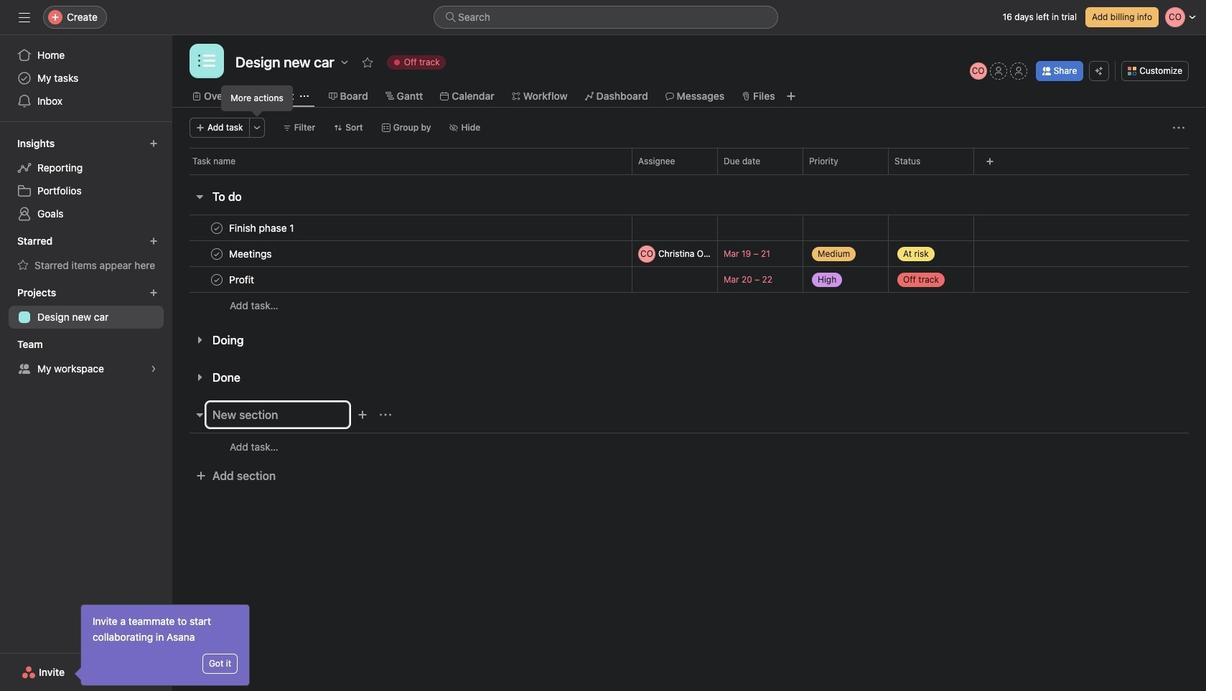 Task type: locate. For each thing, give the bounding box(es) containing it.
2 mark complete checkbox from the top
[[208, 245, 225, 262]]

0 vertical spatial mark complete image
[[208, 245, 225, 262]]

list box
[[434, 6, 778, 29]]

expand task list for this group image
[[194, 335, 205, 346]]

New section text field
[[206, 402, 350, 428]]

mark complete image
[[208, 245, 225, 262], [208, 271, 225, 288]]

mark complete image inside profit cell
[[208, 271, 225, 288]]

mark complete checkbox inside meetings cell
[[208, 245, 225, 262]]

insights element
[[0, 131, 172, 228]]

add tab image
[[785, 90, 797, 102]]

2 task name text field from the top
[[226, 273, 259, 287]]

1 vertical spatial task name text field
[[226, 273, 259, 287]]

add items to starred image
[[149, 237, 158, 246]]

mark complete image down mark complete image
[[208, 271, 225, 288]]

Mark complete checkbox
[[208, 219, 225, 237], [208, 245, 225, 262]]

task name text field inside profit cell
[[226, 273, 259, 287]]

row
[[172, 148, 1206, 174], [190, 174, 1189, 175], [172, 215, 1206, 241], [172, 241, 1206, 267], [172, 266, 1206, 293], [172, 292, 1206, 319], [172, 433, 1206, 460]]

1 task name text field from the top
[[226, 221, 299, 235]]

tab actions image
[[300, 92, 308, 101]]

1 mark complete image from the top
[[208, 245, 225, 262]]

task name text field up task name text field
[[226, 221, 299, 235]]

Task name text field
[[226, 221, 299, 235], [226, 273, 259, 287]]

projects element
[[0, 280, 172, 332]]

1 vertical spatial collapse task list for this group image
[[194, 409, 205, 421]]

mark complete checkbox for task name text field
[[208, 245, 225, 262]]

1 mark complete checkbox from the top
[[208, 219, 225, 237]]

1 vertical spatial mark complete checkbox
[[208, 245, 225, 262]]

mark complete checkbox inside "finish phase 1" cell
[[208, 219, 225, 237]]

collapse task list for this group image
[[194, 191, 205, 202], [194, 409, 205, 421]]

starred element
[[0, 228, 172, 280]]

1 vertical spatial tooltip
[[77, 605, 249, 686]]

more actions image
[[1173, 122, 1185, 134], [253, 124, 261, 132]]

1 vertical spatial mark complete image
[[208, 271, 225, 288]]

ask ai image
[[1095, 67, 1104, 75]]

0 vertical spatial collapse task list for this group image
[[194, 191, 205, 202]]

mark complete image inside meetings cell
[[208, 245, 225, 262]]

0 vertical spatial mark complete checkbox
[[208, 219, 225, 237]]

2 mark complete image from the top
[[208, 271, 225, 288]]

header to do tree grid
[[172, 215, 1206, 319]]

tooltip
[[222, 86, 292, 115], [77, 605, 249, 686]]

0 vertical spatial task name text field
[[226, 221, 299, 235]]

teams element
[[0, 332, 172, 383]]

mark complete image up mark complete option
[[208, 245, 225, 262]]

global element
[[0, 35, 172, 121]]

task name text field inside "finish phase 1" cell
[[226, 221, 299, 235]]

task name text field right mark complete option
[[226, 273, 259, 287]]

manage project members image
[[970, 62, 987, 80]]



Task type: describe. For each thing, give the bounding box(es) containing it.
more section actions image
[[380, 409, 391, 421]]

new insights image
[[149, 139, 158, 148]]

Mark complete checkbox
[[208, 271, 225, 288]]

0 horizontal spatial more actions image
[[253, 124, 261, 132]]

1 collapse task list for this group image from the top
[[194, 191, 205, 202]]

expand task list for this group image
[[194, 372, 205, 383]]

task name text field for mark complete icon in profit cell
[[226, 273, 259, 287]]

meetings cell
[[172, 241, 632, 267]]

mark complete image for meetings cell
[[208, 245, 225, 262]]

Task name text field
[[226, 247, 276, 261]]

new project or portfolio image
[[149, 289, 158, 297]]

list image
[[198, 52, 215, 70]]

add to starred image
[[362, 57, 373, 68]]

mark complete image
[[208, 219, 225, 237]]

task name text field for mark complete image
[[226, 221, 299, 235]]

0 vertical spatial tooltip
[[222, 86, 292, 115]]

finish phase 1 cell
[[172, 215, 632, 241]]

mark complete image for profit cell
[[208, 271, 225, 288]]

see details, my workspace image
[[149, 365, 158, 373]]

mark complete checkbox for task name text box in the "finish phase 1" cell
[[208, 219, 225, 237]]

add a task to this group image
[[357, 409, 368, 421]]

1 horizontal spatial more actions image
[[1173, 122, 1185, 134]]

profit cell
[[172, 266, 632, 293]]

add field image
[[986, 157, 995, 166]]

2 collapse task list for this group image from the top
[[194, 409, 205, 421]]

hide sidebar image
[[19, 11, 30, 23]]



Task type: vqa. For each thing, say whether or not it's contained in the screenshot.
top Mark complete image
yes



